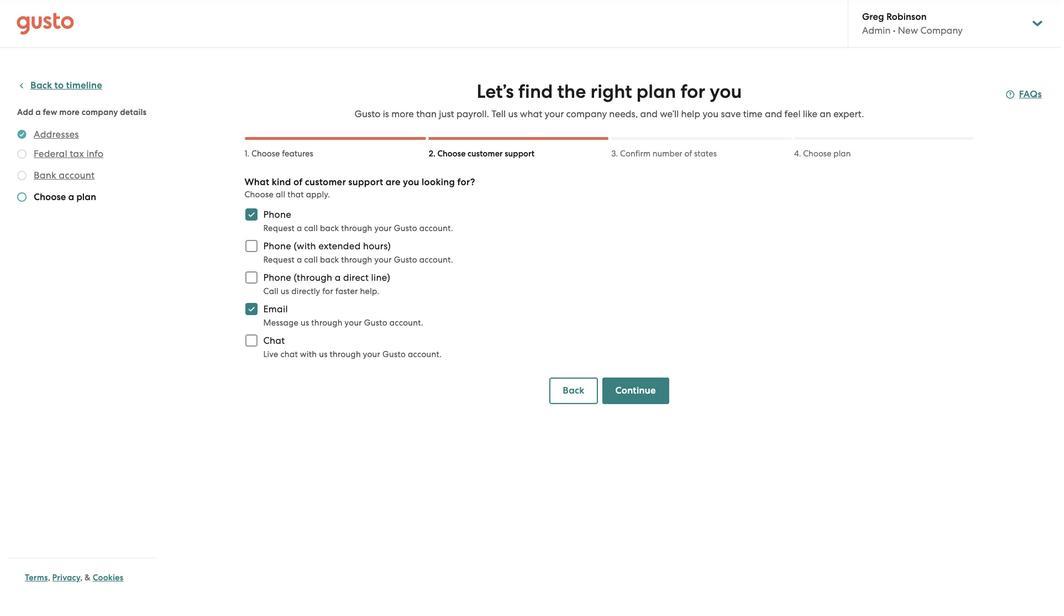 Task type: locate. For each thing, give the bounding box(es) containing it.
your inside let's find the right plan for you gusto is more than just payroll. tell us what your company needs, and we'll help you save time and feel like an expert.
[[545, 108, 564, 119]]

phone (with extended hours)
[[264, 241, 391, 252]]

your down hours)
[[375, 255, 392, 265]]

1 vertical spatial support
[[349, 176, 384, 188]]

through
[[341, 223, 373, 233], [341, 255, 373, 265], [312, 318, 343, 328], [330, 350, 361, 359]]

account. for phone
[[420, 223, 453, 233]]

you right are
[[403, 176, 420, 188]]

2 vertical spatial plan
[[76, 191, 96, 203]]

you up save
[[710, 80, 742, 103]]

1 vertical spatial back
[[320, 255, 339, 265]]

phone left (with
[[264, 241, 292, 252]]

us
[[508, 108, 518, 119], [281, 286, 289, 296], [301, 318, 309, 328], [319, 350, 328, 359]]

&
[[85, 573, 91, 583]]

gusto for chat
[[383, 350, 406, 359]]

a up (with
[[297, 223, 302, 233]]

(through
[[294, 272, 333, 283]]

1 horizontal spatial for
[[681, 80, 706, 103]]

bank account
[[34, 170, 95, 181]]

details
[[120, 107, 147, 117]]

for up help
[[681, 80, 706, 103]]

you inside the 'what kind of customer support are you looking for? choose all that apply.'
[[403, 176, 420, 188]]

greg
[[863, 11, 885, 23]]

choose down bank
[[34, 191, 66, 203]]

0 vertical spatial check image
[[17, 171, 27, 180]]

gusto
[[355, 108, 381, 119], [394, 223, 417, 233], [394, 255, 417, 265], [364, 318, 388, 328], [383, 350, 406, 359]]

us right with
[[319, 350, 328, 359]]

terms , privacy , & cookies
[[25, 573, 124, 583]]

2 request a call back through your gusto account. from the top
[[264, 255, 453, 265]]

just
[[439, 108, 455, 119]]

2 vertical spatial you
[[403, 176, 420, 188]]

1 horizontal spatial company
[[567, 108, 607, 119]]

plan down expert.
[[834, 149, 851, 159]]

of left states
[[685, 149, 693, 159]]

1 vertical spatial you
[[703, 108, 719, 119]]

add a few more company details
[[17, 107, 147, 117]]

call down (with
[[304, 255, 318, 265]]

for inside let's find the right plan for you gusto is more than just payroll. tell us what your company needs, and we'll help you save time and feel like an expert.
[[681, 80, 706, 103]]

all
[[276, 190, 286, 200]]

0 horizontal spatial back
[[30, 80, 52, 91]]

your for chat
[[363, 350, 381, 359]]

3 phone from the top
[[264, 272, 292, 283]]

account. for chat
[[408, 350, 442, 359]]

1 horizontal spatial plan
[[637, 80, 677, 103]]

is
[[383, 108, 389, 119]]

for
[[681, 80, 706, 103], [323, 286, 334, 296]]

back up phone (with extended hours)
[[320, 223, 339, 233]]

check image
[[17, 171, 27, 180], [17, 192, 27, 202]]

, left &
[[80, 573, 83, 583]]

you
[[710, 80, 742, 103], [703, 108, 719, 119], [403, 176, 420, 188]]

phone down all
[[264, 209, 292, 220]]

1 phone from the top
[[264, 209, 292, 220]]

to
[[55, 80, 64, 91]]

back for phone (with extended hours)
[[320, 255, 339, 265]]

1 vertical spatial for
[[323, 286, 334, 296]]

through for phone (with extended hours)
[[341, 255, 373, 265]]

more
[[59, 107, 80, 117], [392, 108, 414, 119]]

live
[[264, 350, 279, 359]]

plan up we'll
[[637, 80, 677, 103]]

time
[[744, 108, 763, 119]]

0 vertical spatial support
[[505, 149, 535, 159]]

us inside let's find the right plan for you gusto is more than just payroll. tell us what your company needs, and we'll help you save time and feel like an expert.
[[508, 108, 518, 119]]

phone
[[264, 209, 292, 220], [264, 241, 292, 252], [264, 272, 292, 283]]

request for phone (with extended hours)
[[264, 255, 295, 265]]

that
[[288, 190, 304, 200]]

and
[[641, 108, 658, 119], [765, 108, 783, 119]]

company inside let's find the right plan for you gusto is more than just payroll. tell us what your company needs, and we'll help you save time and feel like an expert.
[[567, 108, 607, 119]]

1 request from the top
[[264, 223, 295, 233]]

federal
[[34, 148, 67, 159]]

plan inside let's find the right plan for you gusto is more than just payroll. tell us what your company needs, and we'll help you save time and feel like an expert.
[[637, 80, 677, 103]]

through down message us through your gusto account.
[[330, 350, 361, 359]]

1 vertical spatial of
[[294, 176, 303, 188]]

choose
[[252, 149, 280, 159], [438, 149, 466, 159], [804, 149, 832, 159], [245, 190, 274, 200], [34, 191, 66, 203]]

0 vertical spatial customer
[[468, 149, 503, 159]]

help.
[[360, 286, 380, 296]]

plan down account
[[76, 191, 96, 203]]

choose up looking
[[438, 149, 466, 159]]

through down "call us directly for faster help."
[[312, 318, 343, 328]]

chat
[[281, 350, 298, 359]]

a down account
[[68, 191, 74, 203]]

back
[[320, 223, 339, 233], [320, 255, 339, 265]]

0 vertical spatial back
[[320, 223, 339, 233]]

confirm number of states
[[621, 149, 717, 159]]

right
[[591, 80, 632, 103]]

1 vertical spatial request
[[264, 255, 295, 265]]

of up that
[[294, 176, 303, 188]]

are
[[386, 176, 401, 188]]

call for phone (with extended hours)
[[304, 255, 318, 265]]

kind
[[272, 176, 291, 188]]

0 vertical spatial plan
[[637, 80, 677, 103]]

gusto for phone (with extended hours)
[[394, 255, 417, 265]]

terms link
[[25, 573, 48, 583]]

request a call back through your gusto account. for phone
[[264, 223, 453, 233]]

1 horizontal spatial back
[[563, 385, 585, 397]]

for down the phone (through a direct line) on the left of page
[[323, 286, 334, 296]]

email
[[264, 304, 288, 315]]

greg robinson admin • new company
[[863, 11, 964, 36]]

choose a plan list
[[17, 128, 153, 206]]

your up hours)
[[375, 223, 392, 233]]

company down timeline
[[82, 107, 118, 117]]

call up (with
[[304, 223, 318, 233]]

0 horizontal spatial plan
[[76, 191, 96, 203]]

support
[[505, 149, 535, 159], [349, 176, 384, 188]]

addresses
[[34, 129, 79, 140]]

live chat with us through your gusto account.
[[264, 350, 442, 359]]

1 horizontal spatial ,
[[80, 573, 83, 583]]

1 request a call back through your gusto account. from the top
[[264, 223, 453, 233]]

0 horizontal spatial of
[[294, 176, 303, 188]]

company down 'the'
[[567, 108, 607, 119]]

back down phone (with extended hours)
[[320, 255, 339, 265]]

bank
[[34, 170, 56, 181]]

us right tell
[[508, 108, 518, 119]]

support inside the 'what kind of customer support are you looking for? choose all that apply.'
[[349, 176, 384, 188]]

, left privacy
[[48, 573, 50, 583]]

request up (with
[[264, 223, 295, 233]]

your down message us through your gusto account.
[[363, 350, 381, 359]]

0 vertical spatial request a call back through your gusto account.
[[264, 223, 453, 233]]

add
[[17, 107, 34, 117]]

a inside choose a plan list
[[68, 191, 74, 203]]

and left the feel on the top of page
[[765, 108, 783, 119]]

1 vertical spatial back
[[563, 385, 585, 397]]

your for phone (with extended hours)
[[375, 255, 392, 265]]

faster
[[336, 286, 358, 296]]

1 vertical spatial request a call back through your gusto account.
[[264, 255, 453, 265]]

choose for choose a plan
[[34, 191, 66, 203]]

more inside let's find the right plan for you gusto is more than just payroll. tell us what your company needs, and we'll help you save time and feel like an expert.
[[392, 108, 414, 119]]

1 check image from the top
[[17, 171, 27, 180]]

0 horizontal spatial ,
[[48, 573, 50, 583]]

customer up for?
[[468, 149, 503, 159]]

choose plan
[[804, 149, 851, 159]]

0 vertical spatial back
[[30, 80, 52, 91]]

0 vertical spatial call
[[304, 223, 318, 233]]

continue button
[[603, 378, 670, 404]]

0 vertical spatial of
[[685, 149, 693, 159]]

2 vertical spatial phone
[[264, 272, 292, 283]]

of
[[685, 149, 693, 159], [294, 176, 303, 188]]

through up direct
[[341, 255, 373, 265]]

choose down what at the left of the page
[[245, 190, 274, 200]]

request down (with
[[264, 255, 295, 265]]

choose customer support
[[438, 149, 535, 159]]

and left we'll
[[641, 108, 658, 119]]

1 horizontal spatial and
[[765, 108, 783, 119]]

extended
[[319, 241, 361, 252]]

gusto for phone
[[394, 223, 417, 233]]

you right help
[[703, 108, 719, 119]]

tell
[[492, 108, 506, 119]]

request
[[264, 223, 295, 233], [264, 255, 295, 265]]

more right is
[[392, 108, 414, 119]]

with
[[300, 350, 317, 359]]

1 vertical spatial phone
[[264, 241, 292, 252]]

your for phone
[[375, 223, 392, 233]]

choose for choose plan
[[804, 149, 832, 159]]

a
[[36, 107, 41, 117], [68, 191, 74, 203], [297, 223, 302, 233], [297, 255, 302, 265], [335, 272, 341, 283]]

request a call back through your gusto account. up extended
[[264, 223, 453, 233]]

support down what
[[505, 149, 535, 159]]

needs,
[[610, 108, 638, 119]]

customer up apply.
[[305, 176, 346, 188]]

0 horizontal spatial support
[[349, 176, 384, 188]]

phone up call
[[264, 272, 292, 283]]

2 horizontal spatial plan
[[834, 149, 851, 159]]

call for phone
[[304, 223, 318, 233]]

through up extended
[[341, 223, 373, 233]]

2 call from the top
[[304, 255, 318, 265]]

2 back from the top
[[320, 255, 339, 265]]

of for kind
[[294, 176, 303, 188]]

timeline
[[66, 80, 102, 91]]

states
[[695, 149, 717, 159]]

choose inside list
[[34, 191, 66, 203]]

call us directly for faster help.
[[264, 286, 380, 296]]

2 phone from the top
[[264, 241, 292, 252]]

privacy
[[52, 573, 80, 583]]

your
[[545, 108, 564, 119], [375, 223, 392, 233], [375, 255, 392, 265], [345, 318, 362, 328], [363, 350, 381, 359]]

customer
[[468, 149, 503, 159], [305, 176, 346, 188]]

choose up what at the left of the page
[[252, 149, 280, 159]]

like
[[804, 108, 818, 119]]

what
[[245, 176, 270, 188]]

your right what
[[545, 108, 564, 119]]

request a call back through your gusto account.
[[264, 223, 453, 233], [264, 255, 453, 265]]

message us through your gusto account.
[[264, 318, 424, 328]]

call
[[304, 223, 318, 233], [304, 255, 318, 265]]

back to timeline
[[30, 80, 102, 91]]

2 request from the top
[[264, 255, 295, 265]]

addresses button
[[34, 128, 79, 141]]

1 vertical spatial customer
[[305, 176, 346, 188]]

0 vertical spatial phone
[[264, 209, 292, 220]]

federal tax info
[[34, 148, 104, 159]]

0 horizontal spatial for
[[323, 286, 334, 296]]

looking
[[422, 176, 455, 188]]

Email checkbox
[[239, 297, 264, 321]]

of inside the 'what kind of customer support are you looking for? choose all that apply.'
[[294, 176, 303, 188]]

us right message
[[301, 318, 309, 328]]

1 vertical spatial call
[[304, 255, 318, 265]]

1 horizontal spatial more
[[392, 108, 414, 119]]

choose down like
[[804, 149, 832, 159]]

0 vertical spatial request
[[264, 223, 295, 233]]

more right few
[[59, 107, 80, 117]]

account. for phone (with extended hours)
[[420, 255, 453, 265]]

back
[[30, 80, 52, 91], [563, 385, 585, 397]]

0 vertical spatial for
[[681, 80, 706, 103]]

support left are
[[349, 176, 384, 188]]

1 call from the top
[[304, 223, 318, 233]]

0 vertical spatial you
[[710, 80, 742, 103]]

back button
[[550, 378, 598, 404]]

0 horizontal spatial customer
[[305, 176, 346, 188]]

company
[[82, 107, 118, 117], [567, 108, 607, 119]]

,
[[48, 573, 50, 583], [80, 573, 83, 583]]

1 back from the top
[[320, 223, 339, 233]]

0 horizontal spatial and
[[641, 108, 658, 119]]

request a call back through your gusto account. up direct
[[264, 255, 453, 265]]

1 horizontal spatial of
[[685, 149, 693, 159]]

1 vertical spatial check image
[[17, 192, 27, 202]]

back for phone
[[320, 223, 339, 233]]



Task type: vqa. For each thing, say whether or not it's contained in the screenshot.


Task type: describe. For each thing, give the bounding box(es) containing it.
payroll.
[[457, 108, 490, 119]]

number
[[653, 149, 683, 159]]

check image
[[17, 149, 27, 159]]

Phone (through a direct line) checkbox
[[239, 265, 264, 290]]

1 horizontal spatial customer
[[468, 149, 503, 159]]

feel
[[785, 108, 801, 119]]

phone for phone (with extended hours)
[[264, 241, 292, 252]]

the
[[558, 80, 586, 103]]

you for for
[[710, 80, 742, 103]]

call
[[264, 286, 279, 296]]

2 , from the left
[[80, 573, 83, 583]]

directly
[[292, 286, 320, 296]]

choose for choose customer support
[[438, 149, 466, 159]]

choose a plan
[[34, 191, 96, 203]]

save
[[721, 108, 741, 119]]

through for chat
[[330, 350, 361, 359]]

you for are
[[403, 176, 420, 188]]

privacy link
[[52, 573, 80, 583]]

line)
[[371, 272, 391, 283]]

bank account button
[[34, 169, 95, 182]]

Phone checkbox
[[239, 202, 264, 227]]

through for phone
[[341, 223, 373, 233]]

info
[[87, 148, 104, 159]]

apply.
[[306, 190, 330, 200]]

robinson
[[887, 11, 927, 23]]

faqs
[[1020, 88, 1043, 100]]

what kind of customer support are you looking for? choose all that apply.
[[245, 176, 476, 200]]

let's find the right plan for you gusto is more than just payroll. tell us what your company needs, and we'll help you save time and feel like an expert.
[[355, 80, 865, 119]]

federal tax info button
[[34, 147, 104, 160]]

confirm
[[621, 149, 651, 159]]

tax
[[70, 148, 84, 159]]

find
[[519, 80, 553, 103]]

choose inside the 'what kind of customer support are you looking for? choose all that apply.'
[[245, 190, 274, 200]]

a left few
[[36, 107, 41, 117]]

account
[[59, 170, 95, 181]]

Chat checkbox
[[239, 329, 264, 353]]

(with
[[294, 241, 316, 252]]

1 and from the left
[[641, 108, 658, 119]]

1 horizontal spatial support
[[505, 149, 535, 159]]

2 check image from the top
[[17, 192, 27, 202]]

than
[[417, 108, 437, 119]]

for?
[[458, 176, 476, 188]]

new
[[899, 25, 919, 36]]

features
[[282, 149, 314, 159]]

customer inside the 'what kind of customer support are you looking for? choose all that apply.'
[[305, 176, 346, 188]]

terms
[[25, 573, 48, 583]]

a down (with
[[297, 255, 302, 265]]

hours)
[[363, 241, 391, 252]]

0 horizontal spatial company
[[82, 107, 118, 117]]

phone (through a direct line)
[[264, 272, 391, 283]]

of for number
[[685, 149, 693, 159]]

choose for choose features
[[252, 149, 280, 159]]

request a call back through your gusto account. for phone (with extended hours)
[[264, 255, 453, 265]]

continue
[[616, 385, 656, 397]]

phone for phone
[[264, 209, 292, 220]]

cookies button
[[93, 571, 124, 585]]

request for phone
[[264, 223, 295, 233]]

•
[[894, 25, 896, 36]]

phone for phone (through a direct line)
[[264, 272, 292, 283]]

direct
[[343, 272, 369, 283]]

help
[[682, 108, 701, 119]]

Phone (with extended hours) checkbox
[[239, 234, 264, 258]]

company
[[921, 25, 964, 36]]

choose features
[[252, 149, 314, 159]]

what
[[520, 108, 543, 119]]

cookies
[[93, 573, 124, 583]]

plan inside list
[[76, 191, 96, 203]]

an
[[820, 108, 832, 119]]

1 , from the left
[[48, 573, 50, 583]]

us right call
[[281, 286, 289, 296]]

1 vertical spatial plan
[[834, 149, 851, 159]]

gusto inside let's find the right plan for you gusto is more than just payroll. tell us what your company needs, and we'll help you save time and feel like an expert.
[[355, 108, 381, 119]]

faqs button
[[1007, 88, 1043, 101]]

admin
[[863, 25, 891, 36]]

message
[[264, 318, 299, 328]]

let's
[[477, 80, 514, 103]]

circle check image
[[17, 128, 27, 141]]

your up live chat with us through your gusto account.
[[345, 318, 362, 328]]

back for back
[[563, 385, 585, 397]]

home image
[[17, 12, 74, 35]]

back for back to timeline
[[30, 80, 52, 91]]

we'll
[[660, 108, 679, 119]]

2 and from the left
[[765, 108, 783, 119]]

a up faster
[[335, 272, 341, 283]]

chat
[[264, 335, 285, 346]]

few
[[43, 107, 57, 117]]

back to timeline button
[[17, 79, 102, 92]]

0 horizontal spatial more
[[59, 107, 80, 117]]

expert.
[[834, 108, 865, 119]]



